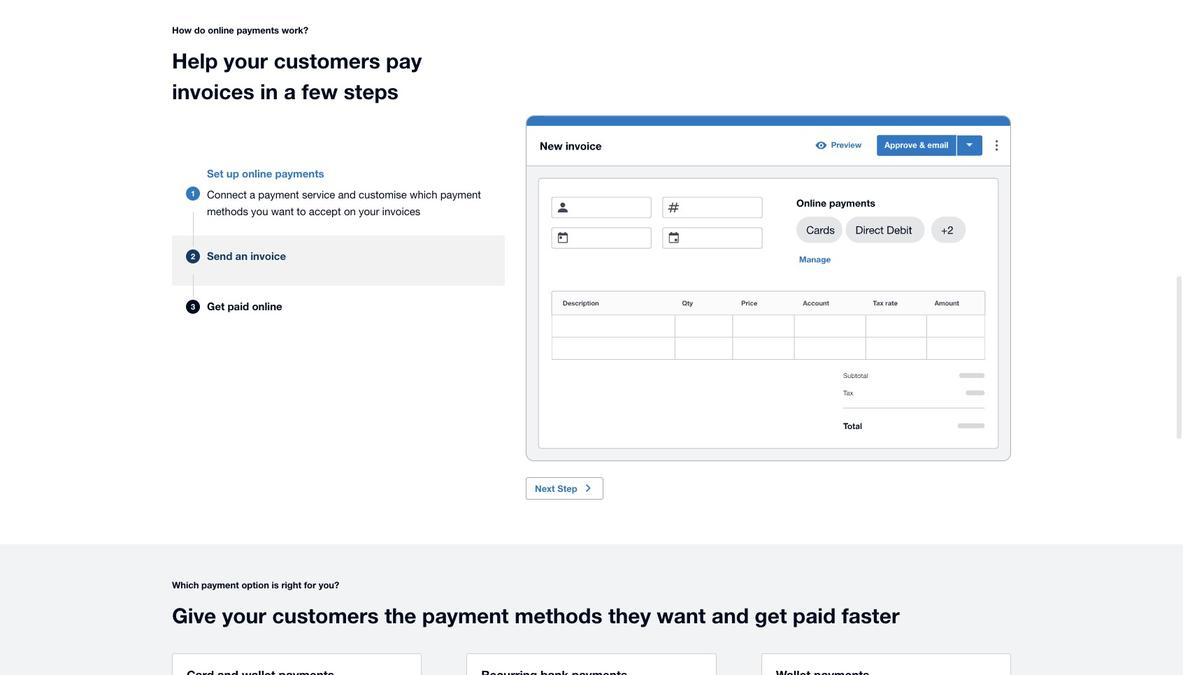 Task type: describe. For each thing, give the bounding box(es) containing it.
2 vertical spatial online
[[252, 300, 282, 313]]

set up online payments
[[207, 167, 324, 180]]

xero new invoice page image
[[526, 116, 1011, 461]]

2
[[191, 252, 195, 261]]

customise
[[359, 189, 407, 201]]

set
[[207, 167, 224, 180]]

invoices inside connect a payment service and customise which payment methods you want to accept on your invoices
[[382, 206, 421, 218]]

send an invoice
[[207, 250, 286, 262]]

payments for customers
[[237, 25, 279, 36]]

payments for payment
[[275, 167, 324, 180]]

next step button
[[526, 477, 603, 500]]

work?
[[282, 25, 308, 36]]

connect a payment service and customise which payment methods you want to accept on your invoices
[[207, 189, 481, 218]]

get
[[207, 300, 225, 313]]

invoice
[[251, 250, 286, 262]]

next
[[535, 483, 555, 494]]

service
[[302, 189, 335, 201]]

help
[[172, 49, 218, 74]]

on
[[344, 206, 356, 218]]

which payment option is right for you?
[[172, 579, 339, 591]]

to
[[297, 206, 306, 218]]

methods inside connect a payment service and customise which payment methods you want to accept on your invoices
[[207, 206, 248, 218]]

for
[[304, 579, 316, 591]]

right
[[281, 579, 302, 591]]

an
[[235, 250, 248, 262]]

up
[[226, 167, 239, 180]]

you
[[251, 206, 268, 218]]

in
[[260, 79, 278, 105]]

give
[[172, 603, 216, 628]]

do
[[194, 25, 205, 36]]

which
[[410, 189, 438, 201]]

1 vertical spatial and
[[712, 603, 749, 628]]

accept
[[309, 206, 341, 218]]

invoices inside help your customers pay invoices in a few steps
[[172, 79, 254, 105]]

send
[[207, 250, 232, 262]]

how do online payments work?
[[172, 25, 308, 36]]

and inside connect a payment service and customise which payment methods you want to accept on your invoices
[[338, 189, 356, 201]]

your for payment
[[222, 603, 267, 628]]

want inside connect a payment service and customise which payment methods you want to accept on your invoices
[[271, 206, 294, 218]]

the
[[385, 603, 417, 628]]

a inside help your customers pay invoices in a few steps
[[284, 79, 296, 105]]



Task type: locate. For each thing, give the bounding box(es) containing it.
and up on
[[338, 189, 356, 201]]

1 vertical spatial online
[[242, 167, 272, 180]]

payments
[[237, 25, 279, 36], [275, 167, 324, 180]]

a right the in in the left of the page
[[284, 79, 296, 105]]

faster
[[842, 603, 900, 628]]

3
[[191, 302, 195, 311]]

1 vertical spatial invoices
[[382, 206, 421, 218]]

a up you
[[250, 189, 255, 201]]

customers for pay
[[274, 49, 380, 74]]

1 horizontal spatial methods
[[515, 603, 603, 628]]

paid
[[228, 300, 249, 313], [793, 603, 836, 628]]

which
[[172, 579, 199, 591]]

is
[[272, 579, 279, 591]]

1 horizontal spatial paid
[[793, 603, 836, 628]]

help your customers pay invoices in a few steps
[[172, 49, 422, 105]]

your down "how do online payments work?"
[[224, 49, 268, 74]]

1 vertical spatial methods
[[515, 603, 603, 628]]

next step
[[535, 483, 578, 494]]

pay
[[386, 49, 422, 74]]

they
[[608, 603, 651, 628]]

0 horizontal spatial want
[[271, 206, 294, 218]]

online down the invoice
[[252, 300, 282, 313]]

0 vertical spatial methods
[[207, 206, 248, 218]]

a
[[284, 79, 296, 105], [250, 189, 255, 201]]

payments left work?
[[237, 25, 279, 36]]

online right up
[[242, 167, 272, 180]]

online for your
[[208, 25, 234, 36]]

1 horizontal spatial want
[[657, 603, 706, 628]]

methods
[[207, 206, 248, 218], [515, 603, 603, 628]]

1 horizontal spatial invoices
[[382, 206, 421, 218]]

payments up service on the left
[[275, 167, 324, 180]]

customers up few
[[274, 49, 380, 74]]

your right on
[[359, 206, 379, 218]]

1 vertical spatial your
[[359, 206, 379, 218]]

your
[[224, 49, 268, 74], [359, 206, 379, 218], [222, 603, 267, 628]]

1 vertical spatial customers
[[272, 603, 379, 628]]

2 vertical spatial your
[[222, 603, 267, 628]]

online
[[208, 25, 234, 36], [242, 167, 272, 180], [252, 300, 282, 313]]

a inside connect a payment service and customise which payment methods you want to accept on your invoices
[[250, 189, 255, 201]]

how
[[172, 25, 192, 36]]

and
[[338, 189, 356, 201], [712, 603, 749, 628]]

online right the do
[[208, 25, 234, 36]]

0 vertical spatial invoices
[[172, 79, 254, 105]]

0 vertical spatial paid
[[228, 300, 249, 313]]

steps
[[344, 79, 399, 105]]

0 horizontal spatial and
[[338, 189, 356, 201]]

get
[[755, 603, 787, 628]]

option
[[242, 579, 269, 591]]

paid inside tab list
[[228, 300, 249, 313]]

0 vertical spatial and
[[338, 189, 356, 201]]

step
[[558, 483, 578, 494]]

your down option
[[222, 603, 267, 628]]

0 vertical spatial payments
[[237, 25, 279, 36]]

invoices down help
[[172, 79, 254, 105]]

customers inside help your customers pay invoices in a few steps
[[274, 49, 380, 74]]

0 horizontal spatial methods
[[207, 206, 248, 218]]

give your customers the payment methods they want and get paid faster
[[172, 603, 900, 628]]

get paid online
[[207, 300, 282, 313]]

your for invoices
[[224, 49, 268, 74]]

1
[[191, 189, 195, 198]]

your inside connect a payment service and customise which payment methods you want to accept on your invoices
[[359, 206, 379, 218]]

0 horizontal spatial paid
[[228, 300, 249, 313]]

connect
[[207, 189, 247, 201]]

1 vertical spatial want
[[657, 603, 706, 628]]

and left get at right bottom
[[712, 603, 749, 628]]

few
[[302, 79, 338, 105]]

payments inside tab list
[[275, 167, 324, 180]]

invoices
[[172, 79, 254, 105], [382, 206, 421, 218]]

0 vertical spatial online
[[208, 25, 234, 36]]

0 vertical spatial want
[[271, 206, 294, 218]]

want
[[271, 206, 294, 218], [657, 603, 706, 628]]

tab list containing set up online payments
[[172, 116, 1011, 500]]

want right they
[[657, 603, 706, 628]]

invoices down customise
[[382, 206, 421, 218]]

1 horizontal spatial a
[[284, 79, 296, 105]]

1 vertical spatial payments
[[275, 167, 324, 180]]

0 vertical spatial a
[[284, 79, 296, 105]]

0 vertical spatial customers
[[274, 49, 380, 74]]

1 vertical spatial a
[[250, 189, 255, 201]]

customers down "you?"
[[272, 603, 379, 628]]

1 vertical spatial paid
[[793, 603, 836, 628]]

tab list
[[172, 116, 1011, 500]]

online for a
[[242, 167, 272, 180]]

customers
[[274, 49, 380, 74], [272, 603, 379, 628]]

0 horizontal spatial a
[[250, 189, 255, 201]]

you?
[[319, 579, 339, 591]]

0 vertical spatial your
[[224, 49, 268, 74]]

paid right get
[[228, 300, 249, 313]]

paid right get at right bottom
[[793, 603, 836, 628]]

want left to
[[271, 206, 294, 218]]

0 horizontal spatial invoices
[[172, 79, 254, 105]]

your inside help your customers pay invoices in a few steps
[[224, 49, 268, 74]]

1 horizontal spatial and
[[712, 603, 749, 628]]

payment
[[258, 189, 299, 201], [440, 189, 481, 201], [202, 579, 239, 591], [422, 603, 509, 628]]

customers for the
[[272, 603, 379, 628]]



Task type: vqa. For each thing, say whether or not it's contained in the screenshot.
payments related to customers
yes



